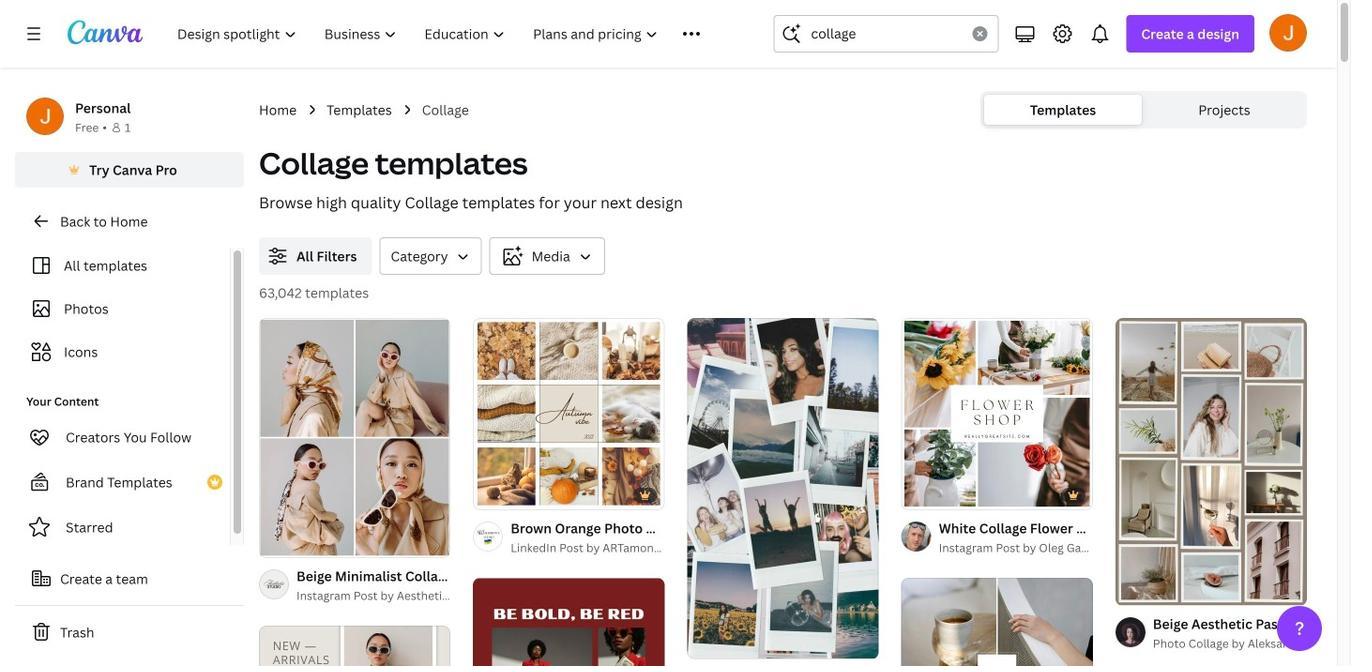 Task type: vqa. For each thing, say whether or not it's contained in the screenshot.
Grey Photo Collage New Arrivals Instagram Post
yes



Task type: locate. For each thing, give the bounding box(es) containing it.
top level navigation element
[[165, 15, 729, 53], [165, 15, 729, 53]]

Search search field
[[811, 16, 961, 52]]

None search field
[[774, 15, 999, 53]]

jeremy miller image
[[1270, 14, 1307, 51]]

red simple fashion newsletter image
[[473, 578, 665, 666]]



Task type: describe. For each thing, give the bounding box(es) containing it.
grey photo collage new arrivals instagram post image
[[259, 626, 451, 666]]

story instagram collage fotos polaroid analógico aesthetic image
[[687, 318, 879, 659]]

beige minimalist collage instagram post image
[[259, 318, 451, 558]]

brown orange photo collage autumn vibes linkedin post image
[[473, 318, 665, 510]]

beige aesthetic pastel collage memories moodboard portrait photo collage image
[[1116, 318, 1307, 606]]

minimal square photo collage photography instagram post image
[[901, 578, 1093, 666]]

white collage flower shop instagram post image
[[901, 318, 1093, 510]]



